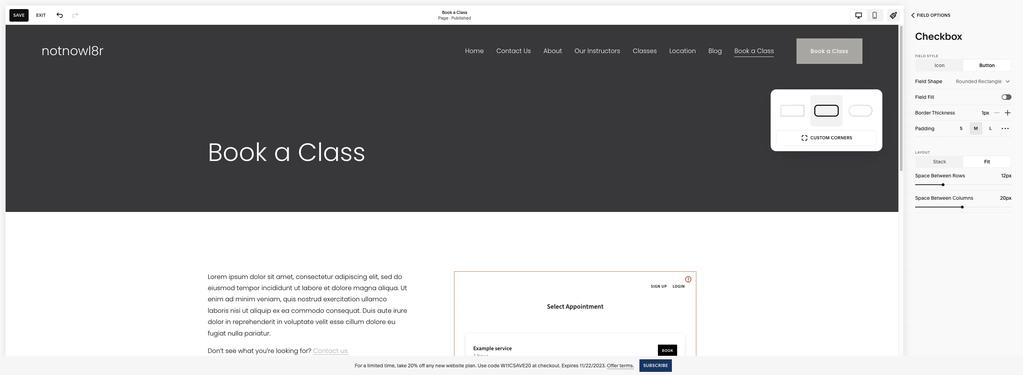 Task type: locate. For each thing, give the bounding box(es) containing it.
1 vertical spatial a
[[364, 362, 366, 369]]

1 between from the top
[[932, 173, 952, 179]]

shape
[[928, 78, 943, 85]]

field for field fill
[[916, 94, 927, 100]]

tab list
[[851, 10, 883, 21], [916, 60, 1011, 71], [916, 156, 1011, 167]]

0 vertical spatial space
[[916, 173, 930, 179]]

fit button
[[964, 156, 1011, 167]]

field left shape
[[916, 78, 927, 85]]

new
[[436, 362, 445, 369]]

a right for
[[364, 362, 366, 369]]

field for field style
[[916, 54, 926, 58]]

rows
[[953, 173, 966, 179]]

tab list containing stack
[[916, 156, 1011, 167]]

take
[[397, 362, 407, 369]]

at
[[533, 362, 537, 369]]

subscribe button
[[640, 359, 673, 372]]

1 vertical spatial space
[[916, 195, 930, 201]]

space between rows
[[916, 173, 966, 179]]

checkout.
[[538, 362, 561, 369]]

use
[[478, 362, 487, 369]]

None checkbox
[[1003, 95, 1007, 99]]

website
[[446, 362, 464, 369]]

None range field
[[916, 183, 1012, 186], [916, 206, 1012, 209], [916, 183, 1012, 186], [916, 206, 1012, 209]]

thickness
[[933, 110, 956, 116]]

a inside book a class page · published
[[453, 10, 456, 15]]

space down space between rows
[[916, 195, 930, 201]]

custom corners
[[811, 135, 853, 140]]

style
[[927, 54, 939, 58]]

1 vertical spatial between
[[932, 195, 952, 201]]

w11csave20
[[501, 362, 531, 369]]

exit
[[36, 12, 46, 18]]

corners
[[831, 135, 853, 140]]

offer
[[607, 362, 619, 369]]

subscribe
[[644, 363, 669, 368]]

space for space between columns
[[916, 195, 930, 201]]

s
[[960, 126, 963, 131]]

2 space from the top
[[916, 195, 930, 201]]

l
[[990, 126, 992, 131]]

between
[[932, 173, 952, 179], [932, 195, 952, 201]]

field left style
[[916, 54, 926, 58]]

stack
[[934, 159, 947, 165]]

Border Thickness field
[[967, 105, 990, 120]]

space between columns
[[916, 195, 974, 201]]

fit
[[985, 159, 991, 165]]

custom corners button
[[777, 130, 877, 146]]

border thickness
[[916, 110, 956, 116]]

terms.
[[620, 362, 634, 369]]

a for for
[[364, 362, 366, 369]]

field options button
[[904, 8, 959, 23]]

class
[[457, 10, 468, 15]]

a right book
[[453, 10, 456, 15]]

published
[[452, 15, 471, 20]]

option group
[[956, 122, 1012, 135]]

field inside field options button
[[917, 13, 930, 18]]

1 space from the top
[[916, 173, 930, 179]]

between down stack button
[[932, 173, 952, 179]]

save
[[13, 12, 25, 18]]

0 horizontal spatial a
[[364, 362, 366, 369]]

11/22/2023.
[[580, 362, 606, 369]]

rounded rectangle image
[[815, 105, 839, 117]]

columns
[[953, 195, 974, 201]]

0 vertical spatial between
[[932, 173, 952, 179]]

checkbox
[[916, 30, 963, 42]]

button
[[980, 62, 995, 68]]

0 vertical spatial tab list
[[851, 10, 883, 21]]

1 vertical spatial tab list
[[916, 60, 1011, 71]]

off
[[419, 362, 425, 369]]

·
[[450, 15, 451, 20]]

field left the fill
[[916, 94, 927, 100]]

None field
[[989, 172, 1012, 180], [989, 194, 1012, 202], [989, 172, 1012, 180], [989, 194, 1012, 202]]

code
[[488, 362, 500, 369]]

2 between from the top
[[932, 195, 952, 201]]

a
[[453, 10, 456, 15], [364, 362, 366, 369]]

field fill
[[916, 94, 935, 100]]

field
[[917, 13, 930, 18], [916, 54, 926, 58], [916, 78, 927, 85], [916, 94, 927, 100]]

field left options
[[917, 13, 930, 18]]

space down stack button
[[916, 173, 930, 179]]

space
[[916, 173, 930, 179], [916, 195, 930, 201]]

0 vertical spatial a
[[453, 10, 456, 15]]

for a limited time, take 20% off any new website plan. use code w11csave20 at checkout. expires 11/22/2023. offer terms.
[[355, 362, 634, 369]]

2 vertical spatial tab list
[[916, 156, 1011, 167]]

1 horizontal spatial a
[[453, 10, 456, 15]]

between left columns
[[932, 195, 952, 201]]

plan.
[[466, 362, 477, 369]]



Task type: vqa. For each thing, say whether or not it's contained in the screenshot.
tab list containing Icon
yes



Task type: describe. For each thing, give the bounding box(es) containing it.
limited
[[367, 362, 383, 369]]

any
[[426, 362, 434, 369]]

expires
[[562, 362, 579, 369]]

field for field shape
[[916, 78, 927, 85]]

field shape
[[916, 78, 943, 85]]

options
[[931, 13, 951, 18]]

field for field options
[[917, 13, 930, 18]]

icon button
[[916, 60, 964, 71]]

space for space between rows
[[916, 173, 930, 179]]

custom
[[811, 135, 830, 140]]

m
[[974, 126, 979, 131]]

rounded rectangle
[[957, 78, 1002, 85]]

offer terms. link
[[607, 362, 634, 369]]

exit button
[[32, 9, 50, 21]]

border
[[916, 110, 932, 116]]

layout
[[916, 151, 931, 154]]

time,
[[385, 362, 396, 369]]

option group containing s
[[956, 122, 1012, 135]]

book a class page · published
[[438, 10, 471, 20]]

square image
[[781, 105, 805, 117]]

stack button
[[916, 156, 964, 167]]

pill image
[[849, 105, 873, 117]]

rounded
[[957, 78, 978, 85]]

field style
[[916, 54, 939, 58]]

between for columns
[[932, 195, 952, 201]]

a for book
[[453, 10, 456, 15]]

page
[[438, 15, 449, 20]]

field options
[[917, 13, 951, 18]]

save button
[[9, 9, 29, 21]]

tab list containing icon
[[916, 60, 1011, 71]]

icon
[[935, 62, 945, 68]]

padding
[[916, 125, 935, 132]]

book
[[442, 10, 452, 15]]

fill
[[928, 94, 935, 100]]

20%
[[408, 362, 418, 369]]

between for rows
[[932, 173, 952, 179]]

rectangle
[[979, 78, 1002, 85]]

for
[[355, 362, 362, 369]]

button button
[[964, 60, 1011, 71]]



